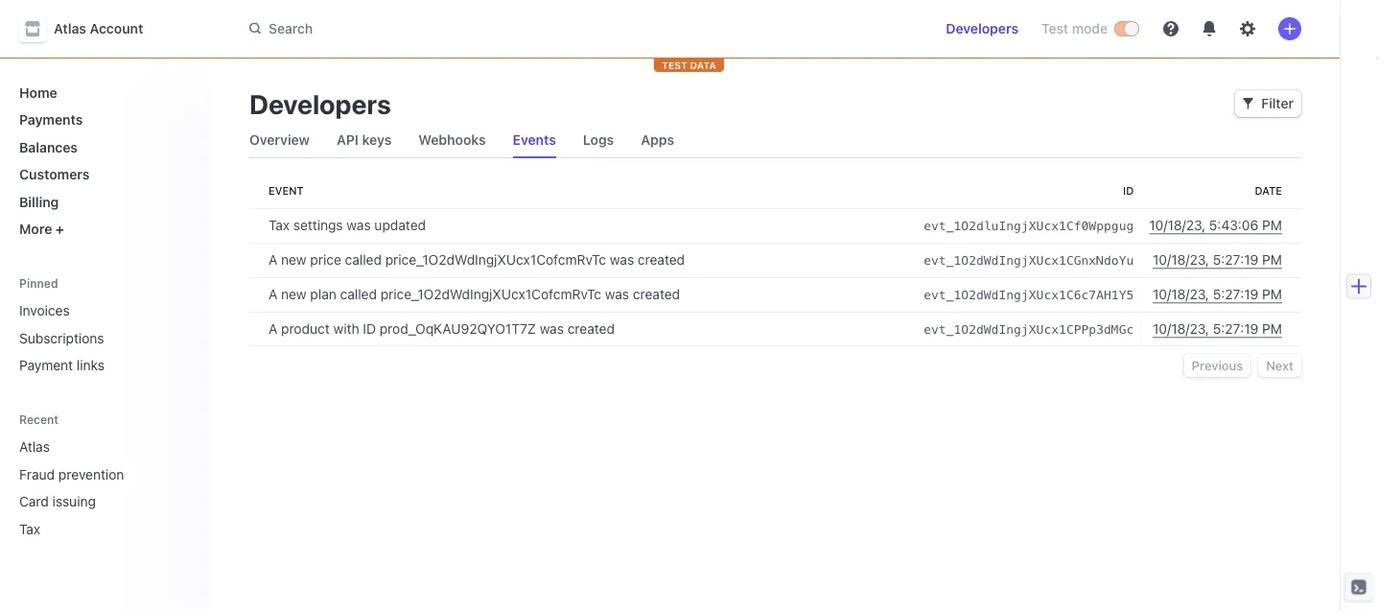 Task type: locate. For each thing, give the bounding box(es) containing it.
0 vertical spatial called
[[345, 252, 382, 268]]

created down a new price called price_1o2dwdingjxucx1cofcmrvtc was created "link"
[[633, 286, 680, 302]]

recent
[[19, 413, 59, 426]]

1 10/18/23, 5:27:19 pm link from the top
[[1142, 243, 1302, 277]]

10/18/23, 5:27:19 pm link up previous button
[[1142, 312, 1302, 346]]

called right plan
[[340, 286, 377, 302]]

test
[[1042, 21, 1069, 36]]

evt_1o2dwdingjxucx1cppp3dmgc
[[924, 322, 1134, 336]]

event
[[269, 185, 304, 197]]

0 vertical spatial a
[[269, 252, 278, 268]]

events link
[[505, 127, 564, 154]]

0 vertical spatial tax
[[269, 217, 290, 233]]

1 a from the top
[[269, 252, 278, 268]]

a for a product with id prod_oqkau92qyo1t7z was created
[[269, 321, 278, 337]]

payments link
[[12, 104, 196, 135]]

data
[[690, 59, 717, 71]]

2 10/18/23, 5:27:19 pm from the top
[[1153, 286, 1283, 302]]

a left plan
[[269, 286, 278, 302]]

3 10/18/23, 5:27:19 pm button from the top
[[1153, 320, 1283, 339]]

5:27:19 for a new price called price_1o2dwdingjxucx1cofcmrvtc was created
[[1214, 252, 1259, 268]]

evt_1o2dwdingjxucx1c6c7ah1y5
[[924, 287, 1134, 302]]

3 10/18/23, 5:27:19 pm link from the top
[[1142, 312, 1302, 346]]

pm up "next"
[[1263, 286, 1283, 302]]

0 vertical spatial developers
[[946, 21, 1019, 36]]

more
[[19, 221, 52, 237]]

1 vertical spatial id
[[363, 321, 376, 337]]

created for a product with id prod_oqkau92qyo1t7z was created
[[568, 321, 615, 337]]

atlas
[[54, 21, 86, 36], [19, 439, 50, 455]]

10/18/23, 5:27:19 pm button for a new plan called price_1o2dwdingjxucx1cofcmrvtc was created
[[1153, 285, 1283, 304]]

next button
[[1259, 354, 1302, 377]]

price_1o2dwdingjxucx1cofcmrvtc
[[385, 252, 607, 268], [381, 286, 602, 302]]

10/18/23, 5:27:19 pm button for a product with id prod_oqkau92qyo1t7z was created
[[1153, 320, 1283, 339]]

plan
[[310, 286, 337, 302]]

was right settings in the top left of the page
[[347, 217, 371, 233]]

5:27:19 for a product with id prod_oqkau92qyo1t7z was created
[[1214, 321, 1259, 337]]

events
[[513, 132, 556, 148]]

1 vertical spatial tax
[[19, 521, 40, 537]]

pinned
[[19, 277, 58, 290]]

was
[[347, 217, 371, 233], [610, 252, 634, 268], [605, 286, 630, 302], [540, 321, 564, 337]]

2 vertical spatial a
[[269, 321, 278, 337]]

a
[[269, 252, 278, 268], [269, 286, 278, 302], [269, 321, 278, 337]]

a left product
[[269, 321, 278, 337]]

0 vertical spatial created
[[638, 252, 685, 268]]

10/18/23, 5:43:06 pm link
[[1142, 208, 1302, 243]]

was inside "link"
[[610, 252, 634, 268]]

new left price
[[281, 252, 307, 268]]

atlas link
[[12, 431, 169, 462]]

pm down 10/18/23, 5:43:06 pm link
[[1263, 252, 1283, 268]]

pm
[[1263, 217, 1283, 233], [1263, 252, 1283, 268], [1263, 286, 1283, 302], [1263, 321, 1283, 337]]

2 vertical spatial created
[[568, 321, 615, 337]]

0 vertical spatial 10/18/23, 5:27:19 pm button
[[1153, 250, 1283, 270]]

account
[[90, 21, 143, 36]]

1 horizontal spatial developers
[[946, 21, 1019, 36]]

evt_1o2dwdingjxucx1cgnxndoyu link
[[917, 243, 1142, 277]]

was down tax settings was updated link
[[610, 252, 634, 268]]

was for a product with id prod_oqkau92qyo1t7z was created
[[540, 321, 564, 337]]

developers up api
[[249, 88, 391, 119]]

mode
[[1072, 21, 1108, 36]]

was down a new plan called price_1o2dwdingjxucx1cofcmrvtc was created link
[[540, 321, 564, 337]]

1 vertical spatial price_1o2dwdingjxucx1cofcmrvtc
[[381, 286, 602, 302]]

atlas inside button
[[54, 21, 86, 36]]

invoices
[[19, 303, 70, 319]]

tax
[[269, 217, 290, 233], [19, 521, 40, 537]]

2 pm from the top
[[1263, 252, 1283, 268]]

10/18/23, 5:43:06 pm
[[1150, 217, 1283, 233]]

10/18/23,
[[1150, 217, 1206, 233], [1153, 252, 1210, 268], [1153, 286, 1210, 302], [1153, 321, 1210, 337]]

new inside "link"
[[281, 252, 307, 268]]

called
[[345, 252, 382, 268], [340, 286, 377, 302]]

called inside "link"
[[345, 252, 382, 268]]

issuing
[[52, 494, 96, 510]]

10/18/23, 5:27:19 pm link down "10/18/23, 5:43:06 pm" button on the right top
[[1142, 243, 1302, 277]]

Search text field
[[238, 11, 779, 46]]

fraud prevention link
[[12, 459, 169, 490]]

2 5:27:19 from the top
[[1214, 286, 1259, 302]]

1 pm from the top
[[1263, 217, 1283, 233]]

created inside a new plan called price_1o2dwdingjxucx1cofcmrvtc was created link
[[633, 286, 680, 302]]

customers link
[[12, 159, 196, 190]]

1 horizontal spatial atlas
[[54, 21, 86, 36]]

0 vertical spatial atlas
[[54, 21, 86, 36]]

a left price
[[269, 252, 278, 268]]

1 vertical spatial a
[[269, 286, 278, 302]]

1 10/18/23, 5:27:19 pm from the top
[[1153, 252, 1283, 268]]

api
[[337, 132, 359, 148]]

svg image
[[1243, 98, 1254, 109]]

1 vertical spatial atlas
[[19, 439, 50, 455]]

fraud
[[19, 466, 55, 482]]

10/18/23, 5:27:19 pm link down 10/18/23, 5:43:06 pm link
[[1142, 277, 1302, 312]]

price_1o2dwdingjxucx1cofcmrvtc down a new price called price_1o2dwdingjxucx1cofcmrvtc was created at the top left
[[381, 286, 602, 302]]

2 vertical spatial 5:27:19
[[1214, 321, 1259, 337]]

created inside a product with id prod_oqkau92qyo1t7z was created link
[[568, 321, 615, 337]]

created
[[638, 252, 685, 268], [633, 286, 680, 302], [568, 321, 615, 337]]

2 new from the top
[[281, 286, 307, 302]]

10/18/23, for a product with id prod_oqkau92qyo1t7z was created
[[1153, 321, 1210, 337]]

price_1o2dwdingjxucx1cofcmrvtc up a new plan called price_1o2dwdingjxucx1cofcmrvtc was created
[[385, 252, 607, 268]]

created inside a new price called price_1o2dwdingjxucx1cofcmrvtc was created "link"
[[638, 252, 685, 268]]

0 vertical spatial new
[[281, 252, 307, 268]]

help image
[[1164, 21, 1179, 36]]

1 new from the top
[[281, 252, 307, 268]]

created for a new price called price_1o2dwdingjxucx1cofcmrvtc was created
[[638, 252, 685, 268]]

2 vertical spatial 10/18/23, 5:27:19 pm button
[[1153, 320, 1283, 339]]

0 vertical spatial 10/18/23, 5:27:19 pm
[[1153, 252, 1283, 268]]

called right price
[[345, 252, 382, 268]]

more +
[[19, 221, 64, 237]]

developers
[[946, 21, 1019, 36], [249, 88, 391, 119]]

1 vertical spatial 10/18/23, 5:27:19 pm button
[[1153, 285, 1283, 304]]

tax for tax
[[19, 521, 40, 537]]

tax inside recent element
[[19, 521, 40, 537]]

pm up next button
[[1263, 321, 1283, 337]]

a inside "link"
[[269, 252, 278, 268]]

new for plan
[[281, 286, 307, 302]]

new left plan
[[281, 286, 307, 302]]

recent navigation links element
[[0, 412, 211, 545]]

1 vertical spatial 5:27:19
[[1214, 286, 1259, 302]]

pm down date
[[1263, 217, 1283, 233]]

4 pm from the top
[[1263, 321, 1283, 337]]

10/18/23, 5:27:19 pm button
[[1153, 250, 1283, 270], [1153, 285, 1283, 304], [1153, 320, 1283, 339]]

evt_1o2dwdingjxucx1cgnxndoyu
[[924, 253, 1134, 267]]

10/18/23, 5:27:19 pm
[[1153, 252, 1283, 268], [1153, 286, 1283, 302], [1153, 321, 1283, 337]]

1 horizontal spatial id
[[1124, 185, 1134, 197]]

0 vertical spatial price_1o2dwdingjxucx1cofcmrvtc
[[385, 252, 607, 268]]

created down a new plan called price_1o2dwdingjxucx1cofcmrvtc was created link
[[568, 321, 615, 337]]

tax down event
[[269, 217, 290, 233]]

1 10/18/23, 5:27:19 pm button from the top
[[1153, 250, 1283, 270]]

0 horizontal spatial developers
[[249, 88, 391, 119]]

developers left 'test'
[[946, 21, 1019, 36]]

1 vertical spatial 10/18/23, 5:27:19 pm
[[1153, 286, 1283, 302]]

tax down card
[[19, 521, 40, 537]]

id
[[1124, 185, 1134, 197], [363, 321, 376, 337]]

0 horizontal spatial tax
[[19, 521, 40, 537]]

1 vertical spatial new
[[281, 286, 307, 302]]

date
[[1256, 185, 1283, 197]]

atlas inside recent element
[[19, 439, 50, 455]]

tax settings was updated link
[[249, 208, 917, 243]]

price_1o2dwdingjxucx1cofcmrvtc for plan
[[381, 286, 602, 302]]

search
[[269, 20, 313, 36]]

2 10/18/23, 5:27:19 pm link from the top
[[1142, 277, 1302, 312]]

10/18/23, 5:27:19 pm link
[[1142, 243, 1302, 277], [1142, 277, 1302, 312], [1142, 312, 1302, 346]]

price_1o2dwdingjxucx1cofcmrvtc inside "link"
[[385, 252, 607, 268]]

Search search field
[[238, 11, 779, 46]]

0 vertical spatial id
[[1124, 185, 1134, 197]]

5:27:19
[[1214, 252, 1259, 268], [1214, 286, 1259, 302], [1214, 321, 1259, 337]]

atlas left account at top left
[[54, 21, 86, 36]]

1 horizontal spatial tax
[[269, 217, 290, 233]]

previous button
[[1185, 354, 1251, 377]]

3 a from the top
[[269, 321, 278, 337]]

1 vertical spatial called
[[340, 286, 377, 302]]

created down tax settings was updated link
[[638, 252, 685, 268]]

1 5:27:19 from the top
[[1214, 252, 1259, 268]]

pm for a product with id prod_oqkau92qyo1t7z was created
[[1263, 321, 1283, 337]]

0 vertical spatial 5:27:19
[[1214, 252, 1259, 268]]

2 vertical spatial 10/18/23, 5:27:19 pm
[[1153, 321, 1283, 337]]

10/18/23, inside button
[[1150, 217, 1206, 233]]

3 pm from the top
[[1263, 286, 1283, 302]]

3 5:27:19 from the top
[[1214, 321, 1259, 337]]

new for price
[[281, 252, 307, 268]]

tab list
[[242, 123, 1302, 158]]

was down a new price called price_1o2dwdingjxucx1cofcmrvtc was created "link"
[[605, 286, 630, 302]]

2 10/18/23, 5:27:19 pm button from the top
[[1153, 285, 1283, 304]]

0 horizontal spatial atlas
[[19, 439, 50, 455]]

was for a new plan called price_1o2dwdingjxucx1cofcmrvtc was created
[[605, 286, 630, 302]]

a new price called price_1o2dwdingjxucx1cofcmrvtc was created
[[269, 252, 685, 268]]

3 10/18/23, 5:27:19 pm from the top
[[1153, 321, 1283, 337]]

invoices link
[[12, 295, 196, 326]]

1 vertical spatial created
[[633, 286, 680, 302]]

atlas up fraud
[[19, 439, 50, 455]]

2 a from the top
[[269, 286, 278, 302]]

settings image
[[1241, 21, 1256, 36]]

pm inside button
[[1263, 217, 1283, 233]]



Task type: vqa. For each thing, say whether or not it's contained in the screenshot.


Task type: describe. For each thing, give the bounding box(es) containing it.
atlas for atlas account
[[54, 21, 86, 36]]

a new plan called price_1o2dwdingjxucx1cofcmrvtc was created link
[[249, 277, 917, 312]]

10/18/23, 5:27:19 pm for a new plan called price_1o2dwdingjxucx1cofcmrvtc was created
[[1153, 286, 1283, 302]]

card issuing
[[19, 494, 96, 510]]

payments
[[19, 112, 83, 128]]

pm for a new plan called price_1o2dwdingjxucx1cofcmrvtc was created
[[1263, 286, 1283, 302]]

10/18/23, for tax settings was updated
[[1150, 217, 1206, 233]]

prevention
[[58, 466, 124, 482]]

api keys link
[[329, 127, 399, 154]]

10/18/23, 5:43:06 pm button
[[1150, 216, 1283, 235]]

atlas account
[[54, 21, 143, 36]]

a for a new price called price_1o2dwdingjxucx1cofcmrvtc was created
[[269, 252, 278, 268]]

notifications image
[[1202, 21, 1218, 36]]

payment
[[19, 357, 73, 373]]

evt_1o2dluingjxucx1cf0wppgug
[[924, 218, 1134, 233]]

evt_1o2dluingjxucx1cf0wppgug link
[[917, 208, 1142, 243]]

10/18/23, 5:27:19 pm link for a new price called price_1o2dwdingjxucx1cofcmrvtc was created
[[1142, 243, 1302, 277]]

called for price
[[345, 252, 382, 268]]

10/18/23, 5:27:19 pm button for a new price called price_1o2dwdingjxucx1cofcmrvtc was created
[[1153, 250, 1283, 270]]

10/18/23, 5:27:19 pm link for a new plan called price_1o2dwdingjxucx1cofcmrvtc was created
[[1142, 277, 1302, 312]]

next
[[1267, 358, 1294, 373]]

test mode
[[1042, 21, 1108, 36]]

10/18/23, for a new plan called price_1o2dwdingjxucx1cofcmrvtc was created
[[1153, 286, 1210, 302]]

tax settings was updated
[[269, 217, 426, 233]]

previous
[[1192, 358, 1244, 373]]

10/18/23, for a new price called price_1o2dwdingjxucx1cofcmrvtc was created
[[1153, 252, 1210, 268]]

10/18/23, 5:27:19 pm for a product with id prod_oqkau92qyo1t7z was created
[[1153, 321, 1283, 337]]

billing link
[[12, 186, 196, 217]]

5:43:06
[[1210, 217, 1259, 233]]

links
[[77, 357, 105, 373]]

recent element
[[0, 431, 211, 545]]

a for a new plan called price_1o2dwdingjxucx1cofcmrvtc was created
[[269, 286, 278, 302]]

0 horizontal spatial id
[[363, 321, 376, 337]]

balances link
[[12, 131, 196, 163]]

apps link
[[634, 127, 682, 154]]

with
[[334, 321, 359, 337]]

pinned element
[[12, 295, 196, 381]]

webhooks link
[[411, 127, 494, 154]]

payment links
[[19, 357, 105, 373]]

a new price called price_1o2dwdingjxucx1cofcmrvtc was created link
[[249, 243, 917, 277]]

developers link
[[939, 13, 1027, 44]]

developers inside 'link'
[[946, 21, 1019, 36]]

a product with id prod_oqkau92qyo1t7z was created
[[269, 321, 615, 337]]

billing
[[19, 194, 59, 210]]

subscriptions
[[19, 330, 104, 346]]

product
[[281, 321, 330, 337]]

pinned navigation links element
[[12, 275, 196, 381]]

apps
[[641, 132, 675, 148]]

test data
[[662, 59, 717, 71]]

was for a new price called price_1o2dwdingjxucx1cofcmrvtc was created
[[610, 252, 634, 268]]

settings
[[293, 217, 343, 233]]

pm for a new price called price_1o2dwdingjxucx1cofcmrvtc was created
[[1263, 252, 1283, 268]]

card
[[19, 494, 49, 510]]

a product with id prod_oqkau92qyo1t7z was created link
[[249, 312, 917, 346]]

price_1o2dwdingjxucx1cofcmrvtc for price
[[385, 252, 607, 268]]

prod_oqkau92qyo1t7z
[[380, 321, 536, 337]]

card issuing link
[[12, 486, 169, 517]]

+
[[56, 221, 64, 237]]

filter
[[1262, 95, 1294, 111]]

logs link
[[576, 127, 622, 154]]

logs
[[583, 132, 614, 148]]

pm for tax settings was updated
[[1263, 217, 1283, 233]]

5:27:19 for a new plan called price_1o2dwdingjxucx1cofcmrvtc was created
[[1214, 286, 1259, 302]]

payment links link
[[12, 350, 196, 381]]

updated
[[375, 217, 426, 233]]

called for plan
[[340, 286, 377, 302]]

10/18/23, 5:27:19 pm link for a product with id prod_oqkau92qyo1t7z was created
[[1142, 312, 1302, 346]]

customers
[[19, 166, 90, 182]]

10/18/23, 5:27:19 pm for a new price called price_1o2dwdingjxucx1cofcmrvtc was created
[[1153, 252, 1283, 268]]

overview
[[249, 132, 310, 148]]

subscriptions link
[[12, 322, 196, 354]]

created for a new plan called price_1o2dwdingjxucx1cofcmrvtc was created
[[633, 286, 680, 302]]

atlas for atlas
[[19, 439, 50, 455]]

1 vertical spatial developers
[[249, 88, 391, 119]]

atlas account button
[[19, 15, 163, 42]]

balances
[[19, 139, 78, 155]]

price
[[310, 252, 341, 268]]

filter button
[[1235, 90, 1302, 117]]

core navigation links element
[[12, 77, 196, 245]]

tax for tax settings was updated
[[269, 217, 290, 233]]

evt_1o2dwdingjxucx1c6c7ah1y5 link
[[917, 277, 1142, 312]]

keys
[[362, 132, 392, 148]]

test
[[662, 59, 688, 71]]

fraud prevention
[[19, 466, 124, 482]]

api keys
[[337, 132, 392, 148]]

a new plan called price_1o2dwdingjxucx1cofcmrvtc was created
[[269, 286, 680, 302]]

home link
[[12, 77, 196, 108]]

webhooks
[[419, 132, 486, 148]]

tab list containing overview
[[242, 123, 1302, 158]]

overview link
[[242, 127, 318, 154]]

evt_1o2dwdingjxucx1cppp3dmgc link
[[917, 312, 1142, 346]]

tax link
[[12, 513, 169, 545]]

home
[[19, 84, 57, 100]]



